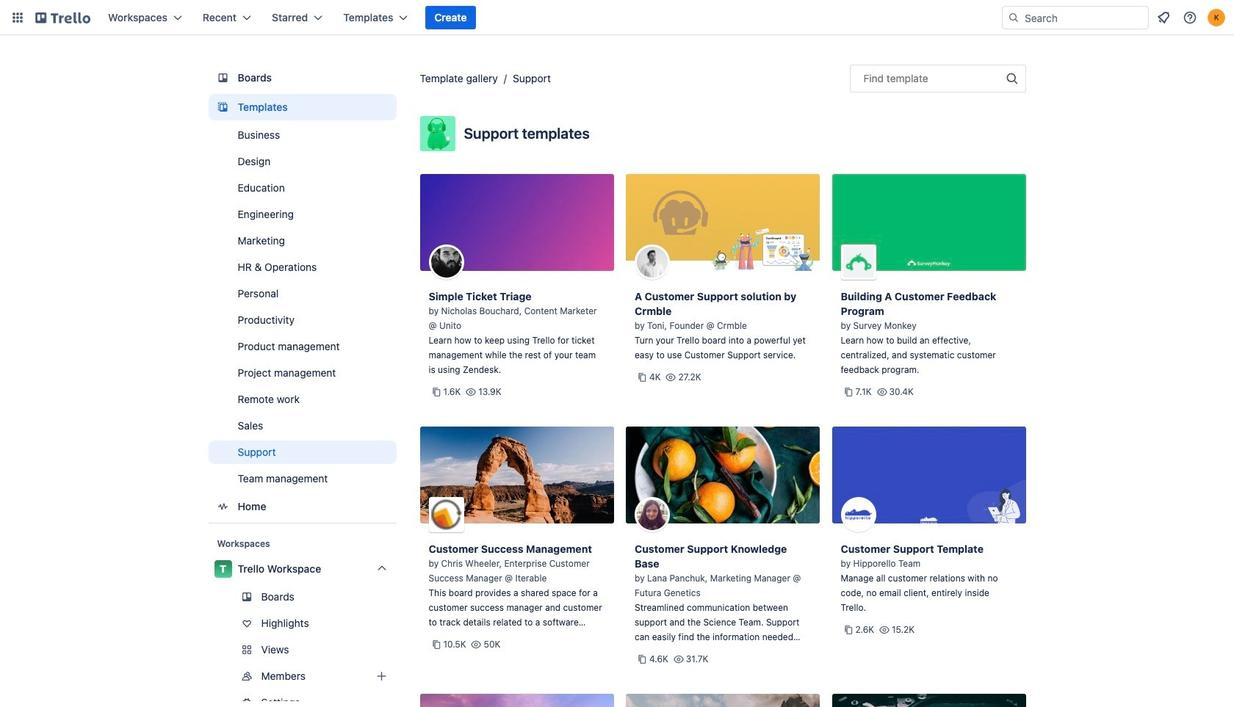 Task type: locate. For each thing, give the bounding box(es) containing it.
None field
[[850, 65, 1026, 93]]

add image
[[373, 668, 391, 686]]

back to home image
[[35, 6, 90, 29]]

search image
[[1008, 12, 1020, 24]]

support icon image
[[420, 116, 455, 151]]

toni, founder @ crmble image
[[635, 245, 670, 280]]

template board image
[[214, 98, 232, 116]]

chris wheeler, enterprise customer success manager @ iterable image
[[429, 498, 464, 533]]

lana panchuk, marketing manager @ futura genetics image
[[635, 498, 670, 533]]

primary element
[[0, 0, 1235, 35]]

nicholas bouchard, content marketer @ unito image
[[429, 245, 464, 280]]

open information menu image
[[1183, 10, 1198, 25]]

Search field
[[1020, 7, 1149, 29]]

switch to… image
[[10, 10, 25, 25]]



Task type: vqa. For each thing, say whether or not it's contained in the screenshot.
Gary Orlando (garyorlando) image to the left
no



Task type: describe. For each thing, give the bounding box(es) containing it.
kendallparks02 (kendallparks02) image
[[1208, 9, 1226, 26]]

0 notifications image
[[1155, 9, 1173, 26]]

hipporello team image
[[841, 498, 877, 533]]

board image
[[214, 69, 232, 87]]

home image
[[214, 498, 232, 516]]

survey monkey image
[[841, 245, 877, 280]]



